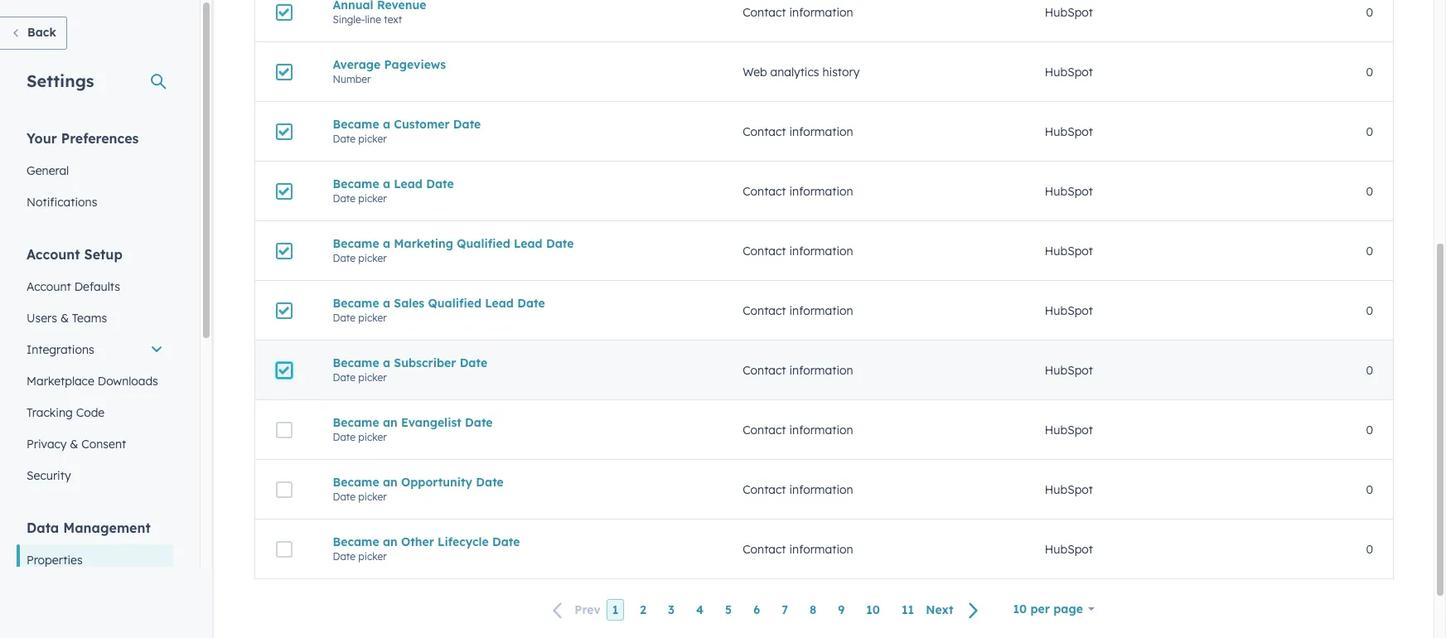 Task type: vqa. For each thing, say whether or not it's contained in the screenshot.


Task type: locate. For each thing, give the bounding box(es) containing it.
1 vertical spatial &
[[70, 437, 78, 452]]

0 vertical spatial an
[[383, 415, 398, 430]]

3 became from the top
[[333, 236, 379, 251]]

contact information for became an opportunity date
[[743, 482, 854, 497]]

3 picker from the top
[[358, 252, 387, 264]]

became a lead date date picker
[[333, 176, 454, 204]]

downloads
[[98, 374, 158, 389]]

1 horizontal spatial lead
[[485, 296, 514, 310]]

became left subscriber
[[333, 355, 379, 370]]

integrations button
[[17, 334, 173, 366]]

0 horizontal spatial &
[[60, 311, 69, 326]]

setup
[[84, 246, 123, 263]]

4 hubspot from the top
[[1045, 184, 1093, 199]]

5 0 from the top
[[1366, 243, 1373, 258]]

7 information from the top
[[789, 422, 854, 437]]

7 hubspot from the top
[[1045, 363, 1093, 378]]

6 picker from the top
[[358, 431, 387, 443]]

became down became an evangelist date date picker
[[333, 475, 379, 489]]

2 contact from the top
[[743, 124, 786, 139]]

8 0 from the top
[[1366, 422, 1373, 437]]

became an evangelist date date picker
[[333, 415, 493, 443]]

became
[[333, 116, 379, 131], [333, 176, 379, 191], [333, 236, 379, 251], [333, 296, 379, 310], [333, 355, 379, 370], [333, 415, 379, 430], [333, 475, 379, 489], [333, 534, 379, 549]]

&
[[60, 311, 69, 326], [70, 437, 78, 452]]

became a lead date button
[[333, 176, 703, 191]]

consent
[[81, 437, 126, 452]]

information for became an opportunity date
[[789, 482, 854, 497]]

prev
[[575, 603, 601, 618]]

became inside became an other lifecycle date date picker
[[333, 534, 379, 549]]

a for customer
[[383, 116, 390, 131]]

date
[[453, 116, 481, 131], [333, 132, 356, 145], [426, 176, 454, 191], [333, 192, 356, 204], [546, 236, 574, 251], [333, 252, 356, 264], [517, 296, 545, 310], [333, 311, 356, 324], [460, 355, 487, 370], [333, 371, 356, 383], [465, 415, 493, 430], [333, 431, 356, 443], [476, 475, 504, 489], [333, 490, 356, 503], [492, 534, 520, 549], [333, 550, 356, 562]]

an left opportunity
[[383, 475, 398, 489]]

lead down became a customer date date picker
[[394, 176, 423, 191]]

became a marketing qualified lead date date picker
[[333, 236, 574, 264]]

3 0 from the top
[[1366, 124, 1373, 139]]

qualified for marketing
[[457, 236, 510, 251]]

account up users
[[27, 279, 71, 294]]

a inside became a sales qualified lead date date picker
[[383, 296, 390, 310]]

became a customer date button
[[333, 116, 703, 131]]

4 information from the top
[[789, 243, 854, 258]]

8 hubspot from the top
[[1045, 422, 1093, 437]]

9 contact information from the top
[[743, 542, 854, 557]]

4 picker from the top
[[358, 311, 387, 324]]

9 contact from the top
[[743, 542, 786, 557]]

6 contact information from the top
[[743, 363, 854, 378]]

5 button
[[720, 599, 738, 621]]

history
[[823, 64, 860, 79]]

6 hubspot from the top
[[1045, 303, 1093, 318]]

number
[[333, 73, 371, 85]]

became down became a lead date date picker
[[333, 236, 379, 251]]

2 0 from the top
[[1366, 64, 1373, 79]]

properties link
[[17, 545, 173, 576]]

a down became a customer date date picker
[[383, 176, 390, 191]]

an
[[383, 415, 398, 430], [383, 475, 398, 489], [383, 534, 398, 549]]

2 contact information from the top
[[743, 124, 854, 139]]

an inside became an opportunity date date picker
[[383, 475, 398, 489]]

1 became from the top
[[333, 116, 379, 131]]

5 contact information from the top
[[743, 303, 854, 318]]

picker up became a lead date date picker
[[358, 132, 387, 145]]

8 became from the top
[[333, 534, 379, 549]]

qualified
[[457, 236, 510, 251], [428, 296, 482, 310]]

hubspot for became a subscriber date
[[1045, 363, 1093, 378]]

account
[[27, 246, 80, 263], [27, 279, 71, 294]]

10 inside "popup button"
[[1013, 602, 1027, 617]]

became inside became a marketing qualified lead date date picker
[[333, 236, 379, 251]]

a inside became a marketing qualified lead date date picker
[[383, 236, 390, 251]]

4 became from the top
[[333, 296, 379, 310]]

lead
[[394, 176, 423, 191], [514, 236, 543, 251], [485, 296, 514, 310]]

account setup element
[[17, 245, 173, 492]]

became an opportunity date button
[[333, 475, 703, 489]]

4 contact information from the top
[[743, 243, 854, 258]]

a inside became a subscriber date date picker
[[383, 355, 390, 370]]

pageviews
[[384, 57, 446, 72]]

picker inside became a subscriber date date picker
[[358, 371, 387, 383]]

4 contact from the top
[[743, 243, 786, 258]]

a left subscriber
[[383, 355, 390, 370]]

information for became a lead date
[[789, 184, 854, 199]]

6 information from the top
[[789, 363, 854, 378]]

became inside became a subscriber date date picker
[[333, 355, 379, 370]]

5 picker from the top
[[358, 371, 387, 383]]

9 0 from the top
[[1366, 482, 1373, 497]]

2 information from the top
[[789, 124, 854, 139]]

5
[[725, 603, 732, 618]]

0 for became an evangelist date
[[1366, 422, 1373, 437]]

& right users
[[60, 311, 69, 326]]

10 for 10
[[866, 603, 880, 618]]

teams
[[72, 311, 107, 326]]

contact information for became a subscriber date
[[743, 363, 854, 378]]

data management
[[27, 520, 151, 536]]

10 0 from the top
[[1366, 542, 1373, 557]]

hubspot
[[1045, 5, 1093, 19], [1045, 64, 1093, 79], [1045, 124, 1093, 139], [1045, 184, 1093, 199], [1045, 243, 1093, 258], [1045, 303, 1093, 318], [1045, 363, 1093, 378], [1045, 422, 1093, 437], [1045, 482, 1093, 497], [1045, 542, 1093, 557]]

became inside became an evangelist date date picker
[[333, 415, 379, 430]]

a left marketing
[[383, 236, 390, 251]]

became inside became a customer date date picker
[[333, 116, 379, 131]]

0 vertical spatial lead
[[394, 176, 423, 191]]

1 0 from the top
[[1366, 5, 1373, 19]]

3 hubspot from the top
[[1045, 124, 1093, 139]]

picker up became a subscriber date date picker
[[358, 311, 387, 324]]

10 right 9 button
[[866, 603, 880, 618]]

picker inside became an other lifecycle date date picker
[[358, 550, 387, 562]]

hubspot for became an opportunity date
[[1045, 482, 1093, 497]]

became for became a lead date
[[333, 176, 379, 191]]

picker up became an evangelist date date picker
[[358, 371, 387, 383]]

4 0 from the top
[[1366, 184, 1373, 199]]

a inside became a lead date date picker
[[383, 176, 390, 191]]

8 button
[[804, 599, 823, 621]]

8 picker from the top
[[358, 550, 387, 562]]

became left the sales
[[333, 296, 379, 310]]

2 button
[[634, 599, 652, 621]]

4
[[696, 603, 704, 618]]

2 vertical spatial an
[[383, 534, 398, 549]]

integrations
[[27, 342, 94, 357]]

2 horizontal spatial lead
[[514, 236, 543, 251]]

3 contact from the top
[[743, 184, 786, 199]]

2 account from the top
[[27, 279, 71, 294]]

picker inside became an opportunity date date picker
[[358, 490, 387, 503]]

1
[[612, 603, 619, 618]]

5 information from the top
[[789, 303, 854, 318]]

information
[[789, 5, 854, 19], [789, 124, 854, 139], [789, 184, 854, 199], [789, 243, 854, 258], [789, 303, 854, 318], [789, 363, 854, 378], [789, 422, 854, 437], [789, 482, 854, 497], [789, 542, 854, 557]]

qualified right marketing
[[457, 236, 510, 251]]

lead inside became a sales qualified lead date date picker
[[485, 296, 514, 310]]

contact information for became a lead date
[[743, 184, 854, 199]]

qualified inside became a marketing qualified lead date date picker
[[457, 236, 510, 251]]

2 hubspot from the top
[[1045, 64, 1093, 79]]

1 a from the top
[[383, 116, 390, 131]]

10 for 10 per page
[[1013, 602, 1027, 617]]

page
[[1054, 602, 1083, 617]]

1 vertical spatial qualified
[[428, 296, 482, 310]]

contact for became an opportunity date
[[743, 482, 786, 497]]

account defaults
[[27, 279, 120, 294]]

account up account defaults
[[27, 246, 80, 263]]

information for became a customer date
[[789, 124, 854, 139]]

5 contact from the top
[[743, 303, 786, 318]]

became an other lifecycle date button
[[333, 534, 703, 549]]

10 per page button
[[1002, 593, 1105, 626]]

4 button
[[690, 599, 710, 621]]

pagination navigation
[[543, 599, 989, 621]]

contact information for became a customer date
[[743, 124, 854, 139]]

picker inside became a customer date date picker
[[358, 132, 387, 145]]

management
[[63, 520, 151, 536]]

2 vertical spatial lead
[[485, 296, 514, 310]]

picker down became a customer date date picker
[[358, 192, 387, 204]]

3 a from the top
[[383, 236, 390, 251]]

account for account defaults
[[27, 279, 71, 294]]

became down number
[[333, 116, 379, 131]]

2 a from the top
[[383, 176, 390, 191]]

picker up became an opportunity date date picker
[[358, 431, 387, 443]]

1 vertical spatial an
[[383, 475, 398, 489]]

became inside became a sales qualified lead date date picker
[[333, 296, 379, 310]]

contact information for became an other lifecycle date
[[743, 542, 854, 557]]

picker inside became a sales qualified lead date date picker
[[358, 311, 387, 324]]

2 an from the top
[[383, 475, 398, 489]]

0
[[1366, 5, 1373, 19], [1366, 64, 1373, 79], [1366, 124, 1373, 139], [1366, 184, 1373, 199], [1366, 243, 1373, 258], [1366, 303, 1373, 318], [1366, 363, 1373, 378], [1366, 422, 1373, 437], [1366, 482, 1373, 497], [1366, 542, 1373, 557]]

became a sales qualified lead date button
[[333, 296, 703, 310]]

became down became a customer date date picker
[[333, 176, 379, 191]]

other
[[401, 534, 434, 549]]

1 horizontal spatial &
[[70, 437, 78, 452]]

average
[[333, 57, 381, 72]]

hubspot for became a marketing qualified lead date
[[1045, 243, 1093, 258]]

qualified right the sales
[[428, 296, 482, 310]]

a for sales
[[383, 296, 390, 310]]

1 account from the top
[[27, 246, 80, 263]]

hubspot for average pageviews
[[1045, 64, 1093, 79]]

an inside became an other lifecycle date date picker
[[383, 534, 398, 549]]

qualified inside became a sales qualified lead date date picker
[[428, 296, 482, 310]]

9 information from the top
[[789, 542, 854, 557]]

6 became from the top
[[333, 415, 379, 430]]

lead down became a lead date button
[[514, 236, 543, 251]]

& right privacy
[[70, 437, 78, 452]]

lead inside became a marketing qualified lead date date picker
[[514, 236, 543, 251]]

6 contact from the top
[[743, 363, 786, 378]]

5 a from the top
[[383, 355, 390, 370]]

1 vertical spatial lead
[[514, 236, 543, 251]]

7 contact from the top
[[743, 422, 786, 437]]

lead down became a marketing qualified lead date button
[[485, 296, 514, 310]]

picker up became an other lifecycle date date picker
[[358, 490, 387, 503]]

10 inside button
[[866, 603, 880, 618]]

sales
[[394, 296, 425, 310]]

6
[[754, 603, 760, 618]]

0 vertical spatial qualified
[[457, 236, 510, 251]]

hubspot for became an evangelist date
[[1045, 422, 1093, 437]]

a left the customer
[[383, 116, 390, 131]]

a inside became a customer date date picker
[[383, 116, 390, 131]]

became left evangelist
[[333, 415, 379, 430]]

7 became from the top
[[333, 475, 379, 489]]

marketplace downloads link
[[17, 366, 173, 397]]

8 contact information from the top
[[743, 482, 854, 497]]

0 horizontal spatial 10
[[866, 603, 880, 618]]

an inside became an evangelist date date picker
[[383, 415, 398, 430]]

9 hubspot from the top
[[1045, 482, 1093, 497]]

web analytics history
[[743, 64, 860, 79]]

7 picker from the top
[[358, 490, 387, 503]]

8 contact from the top
[[743, 482, 786, 497]]

became inside became an opportunity date date picker
[[333, 475, 379, 489]]

0 for became an opportunity date
[[1366, 482, 1373, 497]]

an left evangelist
[[383, 415, 398, 430]]

7 contact information from the top
[[743, 422, 854, 437]]

evangelist
[[401, 415, 462, 430]]

8 information from the top
[[789, 482, 854, 497]]

1 an from the top
[[383, 415, 398, 430]]

next
[[926, 603, 954, 618]]

0 vertical spatial &
[[60, 311, 69, 326]]

an left other
[[383, 534, 398, 549]]

picker down became an opportunity date date picker
[[358, 550, 387, 562]]

3 information from the top
[[789, 184, 854, 199]]

6 0 from the top
[[1366, 303, 1373, 318]]

2 became from the top
[[333, 176, 379, 191]]

picker inside became an evangelist date date picker
[[358, 431, 387, 443]]

7 0 from the top
[[1366, 363, 1373, 378]]

lead for became a sales qualified lead date
[[485, 296, 514, 310]]

1 picker from the top
[[358, 132, 387, 145]]

users & teams
[[27, 311, 107, 326]]

2
[[640, 603, 647, 618]]

0 for average pageviews
[[1366, 64, 1373, 79]]

single-line text
[[333, 13, 402, 25]]

1 vertical spatial account
[[27, 279, 71, 294]]

became left other
[[333, 534, 379, 549]]

privacy & consent
[[27, 437, 126, 452]]

contact for became a lead date
[[743, 184, 786, 199]]

per
[[1031, 602, 1050, 617]]

5 hubspot from the top
[[1045, 243, 1093, 258]]

10
[[1013, 602, 1027, 617], [866, 603, 880, 618]]

0 vertical spatial account
[[27, 246, 80, 263]]

5 became from the top
[[333, 355, 379, 370]]

your preferences
[[27, 130, 139, 147]]

1 horizontal spatial 10
[[1013, 602, 1027, 617]]

3 an from the top
[[383, 534, 398, 549]]

opportunity
[[401, 475, 473, 489]]

0 horizontal spatial lead
[[394, 176, 423, 191]]

7 button
[[776, 599, 794, 621]]

information for became a subscriber date
[[789, 363, 854, 378]]

1 hubspot from the top
[[1045, 5, 1093, 19]]

4 a from the top
[[383, 296, 390, 310]]

11
[[902, 603, 914, 618]]

information for became a marketing qualified lead date
[[789, 243, 854, 258]]

account inside account defaults link
[[27, 279, 71, 294]]

2 picker from the top
[[358, 192, 387, 204]]

picker down became a lead date date picker
[[358, 252, 387, 264]]

0 for became a marketing qualified lead date
[[1366, 243, 1373, 258]]

10 button
[[861, 599, 886, 621]]

contact information
[[743, 5, 854, 19], [743, 124, 854, 139], [743, 184, 854, 199], [743, 243, 854, 258], [743, 303, 854, 318], [743, 363, 854, 378], [743, 422, 854, 437], [743, 482, 854, 497], [743, 542, 854, 557]]

a left the sales
[[383, 296, 390, 310]]

10 left per
[[1013, 602, 1027, 617]]

contact information for became a sales qualified lead date
[[743, 303, 854, 318]]

3 contact information from the top
[[743, 184, 854, 199]]

a
[[383, 116, 390, 131], [383, 176, 390, 191], [383, 236, 390, 251], [383, 296, 390, 310], [383, 355, 390, 370]]

picker
[[358, 132, 387, 145], [358, 192, 387, 204], [358, 252, 387, 264], [358, 311, 387, 324], [358, 371, 387, 383], [358, 431, 387, 443], [358, 490, 387, 503], [358, 550, 387, 562]]

became inside became a lead date date picker
[[333, 176, 379, 191]]

contact for became a marketing qualified lead date
[[743, 243, 786, 258]]

a for lead
[[383, 176, 390, 191]]

10 hubspot from the top
[[1045, 542, 1093, 557]]



Task type: describe. For each thing, give the bounding box(es) containing it.
picker inside became a lead date date picker
[[358, 192, 387, 204]]

0 for became a lead date
[[1366, 184, 1373, 199]]

contact information for became an evangelist date
[[743, 422, 854, 437]]

hubspot for became an other lifecycle date
[[1045, 542, 1093, 557]]

line
[[365, 13, 381, 25]]

11 button
[[896, 599, 920, 621]]

7
[[782, 603, 788, 618]]

users & teams link
[[17, 303, 173, 334]]

data management element
[[17, 519, 173, 638]]

analytics
[[771, 64, 819, 79]]

contact for became an evangelist date
[[743, 422, 786, 437]]

8
[[810, 603, 817, 618]]

general
[[27, 163, 69, 178]]

& for privacy
[[70, 437, 78, 452]]

became a sales qualified lead date date picker
[[333, 296, 545, 324]]

became for became an opportunity date
[[333, 475, 379, 489]]

became for became a marketing qualified lead date
[[333, 236, 379, 251]]

an for evangelist
[[383, 415, 398, 430]]

text
[[384, 13, 402, 25]]

your
[[27, 130, 57, 147]]

contact information for became a marketing qualified lead date
[[743, 243, 854, 258]]

1 information from the top
[[789, 5, 854, 19]]

security
[[27, 468, 71, 483]]

defaults
[[74, 279, 120, 294]]

contact for became a sales qualified lead date
[[743, 303, 786, 318]]

0 for became an other lifecycle date
[[1366, 542, 1373, 557]]

contact for became a subscriber date
[[743, 363, 786, 378]]

tracking code
[[27, 405, 105, 420]]

3 button
[[662, 599, 681, 621]]

10 per page
[[1013, 602, 1083, 617]]

lead inside became a lead date date picker
[[394, 176, 423, 191]]

your preferences element
[[17, 129, 173, 218]]

contact for became an other lifecycle date
[[743, 542, 786, 557]]

back link
[[0, 17, 67, 50]]

tracking code link
[[17, 397, 173, 429]]

notifications
[[27, 195, 97, 210]]

code
[[76, 405, 105, 420]]

became for became a customer date
[[333, 116, 379, 131]]

information for became an evangelist date
[[789, 422, 854, 437]]

customer
[[394, 116, 450, 131]]

tracking
[[27, 405, 73, 420]]

hubspot for became a lead date
[[1045, 184, 1093, 199]]

became for became a subscriber date
[[333, 355, 379, 370]]

subscriber
[[394, 355, 456, 370]]

contact for became a customer date
[[743, 124, 786, 139]]

marketing
[[394, 236, 453, 251]]

account defaults link
[[17, 271, 173, 303]]

privacy
[[27, 437, 67, 452]]

prev button
[[543, 600, 607, 621]]

lead for became a marketing qualified lead date
[[514, 236, 543, 251]]

became for became an other lifecycle date
[[333, 534, 379, 549]]

information for became an other lifecycle date
[[789, 542, 854, 557]]

became for became an evangelist date
[[333, 415, 379, 430]]

9 button
[[832, 599, 851, 621]]

information for became a sales qualified lead date
[[789, 303, 854, 318]]

account setup
[[27, 246, 123, 263]]

privacy & consent link
[[17, 429, 173, 460]]

general link
[[17, 155, 173, 187]]

became for became a sales qualified lead date
[[333, 296, 379, 310]]

0 for became a customer date
[[1366, 124, 1373, 139]]

hubspot for became a customer date
[[1045, 124, 1093, 139]]

became a marketing qualified lead date button
[[333, 236, 703, 251]]

became an opportunity date date picker
[[333, 475, 504, 503]]

marketplace downloads
[[27, 374, 158, 389]]

qualified for sales
[[428, 296, 482, 310]]

picker inside became a marketing qualified lead date date picker
[[358, 252, 387, 264]]

became a subscriber date date picker
[[333, 355, 487, 383]]

an for other
[[383, 534, 398, 549]]

notifications link
[[17, 187, 173, 218]]

single-
[[333, 13, 365, 25]]

a for subscriber
[[383, 355, 390, 370]]

back
[[27, 25, 56, 40]]

& for users
[[60, 311, 69, 326]]

9
[[838, 603, 845, 618]]

account for account setup
[[27, 246, 80, 263]]

web
[[743, 64, 767, 79]]

average pageviews button
[[333, 57, 703, 72]]

users
[[27, 311, 57, 326]]

preferences
[[61, 130, 139, 147]]

an for opportunity
[[383, 475, 398, 489]]

settings
[[27, 70, 94, 91]]

average pageviews number
[[333, 57, 446, 85]]

became a subscriber date button
[[333, 355, 703, 370]]

marketplace
[[27, 374, 94, 389]]

0 for became a sales qualified lead date
[[1366, 303, 1373, 318]]

lifecycle
[[438, 534, 489, 549]]

a for marketing
[[383, 236, 390, 251]]

6 button
[[748, 599, 766, 621]]

became an evangelist date button
[[333, 415, 703, 430]]

properties
[[27, 553, 83, 568]]

became an other lifecycle date date picker
[[333, 534, 520, 562]]

1 contact from the top
[[743, 5, 786, 19]]

hubspot for became a sales qualified lead date
[[1045, 303, 1093, 318]]

became a customer date date picker
[[333, 116, 481, 145]]

0 for became a subscriber date
[[1366, 363, 1373, 378]]

1 button
[[607, 599, 624, 621]]

1 contact information from the top
[[743, 5, 854, 19]]

next button
[[920, 600, 989, 621]]

data
[[27, 520, 59, 536]]

3
[[668, 603, 675, 618]]



